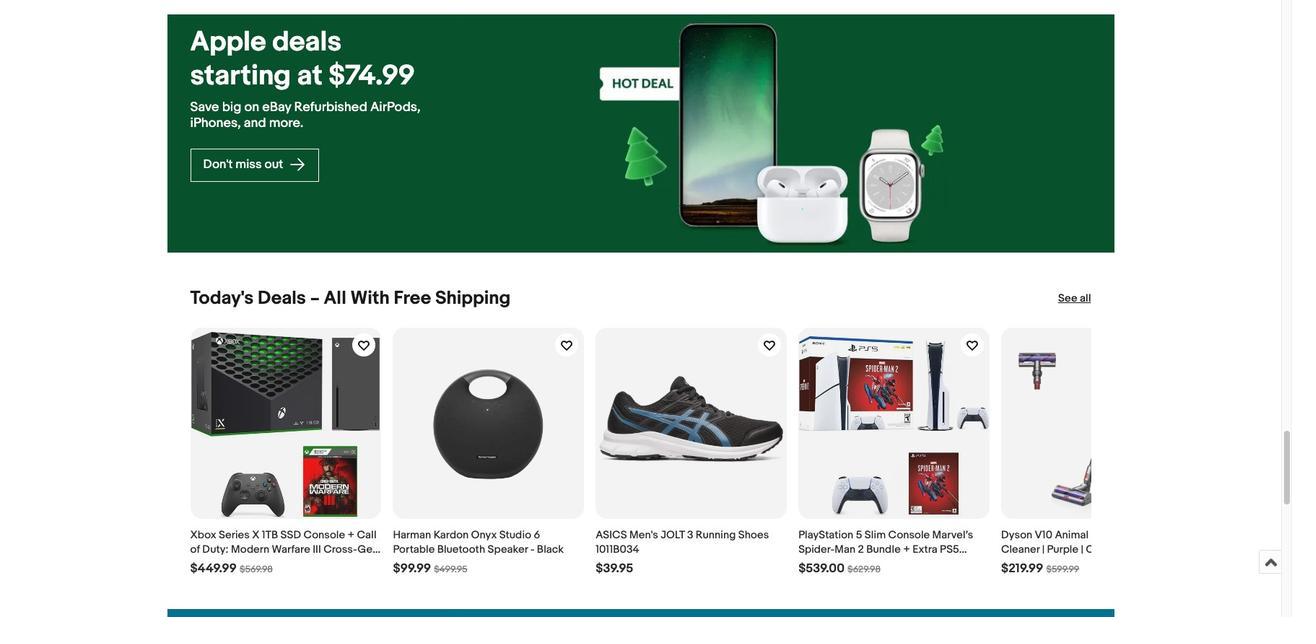 Task type: describe. For each thing, give the bounding box(es) containing it.
starting
[[190, 59, 291, 93]]

cordless
[[1101, 529, 1146, 542]]

$219.99 $599.99
[[1002, 562, 1080, 576]]

previous price $629.98 text field
[[848, 564, 881, 575]]

jolt
[[661, 529, 685, 542]]

on
[[244, 99, 259, 115]]

series
[[219, 529, 250, 542]]

$449.99 text field
[[190, 562, 237, 577]]

$539.00
[[799, 562, 845, 576]]

1tb
[[262, 529, 278, 542]]

$629.98
[[848, 564, 881, 575]]

v10
[[1035, 529, 1053, 542]]

3
[[687, 529, 694, 542]]

marvel's
[[933, 529, 974, 542]]

cross-
[[324, 543, 358, 557]]

$39.95 text field
[[596, 562, 634, 577]]

$499.95
[[434, 564, 468, 575]]

see
[[1058, 292, 1078, 305]]

onyx
[[471, 529, 497, 542]]

asics
[[596, 529, 627, 542]]

miss
[[236, 158, 262, 172]]

see all
[[1058, 292, 1091, 305]]

bundle
[[867, 543, 901, 557]]

bluetooth
[[437, 543, 485, 557]]

$99.99 text field
[[393, 562, 431, 577]]

all
[[324, 287, 346, 310]]

xbox
[[190, 529, 216, 542]]

previous price $569.98 text field
[[240, 564, 273, 575]]

$39.95
[[596, 562, 634, 576]]

free
[[394, 287, 431, 310]]

playstation
[[799, 529, 854, 542]]

x
[[252, 529, 260, 542]]

don't
[[203, 158, 233, 172]]

apple
[[190, 25, 266, 59]]

iphones,
[[190, 115, 241, 131]]

$449.99
[[190, 562, 237, 576]]

$599.99
[[1047, 564, 1080, 575]]

playstation 5 slim console marvel's spider-man 2 bundle + extra ps5 controller
[[799, 529, 974, 571]]

out
[[265, 158, 283, 172]]

$539.00 $629.98
[[799, 562, 881, 576]]

man
[[835, 543, 856, 557]]

$219.99 text field
[[1002, 562, 1044, 577]]

–
[[310, 287, 320, 310]]

$74.99
[[329, 59, 415, 93]]

airpods,
[[370, 99, 421, 115]]

extra
[[913, 543, 938, 557]]

at
[[297, 59, 322, 93]]

dyson v10 animal + cordless vacuum cleaner | purple | certified refurbished
[[1002, 529, 1189, 571]]

men's
[[630, 529, 659, 542]]

+ inside the playstation 5 slim console marvel's spider-man 2 bundle + extra ps5 controller
[[903, 543, 910, 557]]

$99.99
[[393, 562, 431, 576]]

1011b034
[[596, 543, 640, 557]]

refurbished inside dyson v10 animal + cordless vacuum cleaner | purple | certified refurbished
[[1002, 557, 1062, 571]]

gen
[[358, 543, 379, 557]]

modern
[[231, 543, 269, 557]]

warfare
[[272, 543, 310, 557]]

controller
[[799, 557, 849, 571]]

harman kardon onyx studio 6 portable bluetooth speaker - black $99.99 $499.95
[[393, 529, 564, 576]]

shipping
[[435, 287, 511, 310]]

2
[[858, 543, 864, 557]]

6
[[534, 529, 540, 542]]



Task type: locate. For each thing, give the bounding box(es) containing it.
asics men's jolt 3   running shoes 1011b034 $39.95
[[596, 529, 769, 576]]

+ inside dyson v10 animal + cordless vacuum cleaner | purple | certified refurbished
[[1091, 529, 1098, 542]]

0 horizontal spatial refurbished
[[294, 99, 367, 115]]

certified
[[1086, 543, 1131, 557]]

$219.99
[[1002, 562, 1044, 576]]

cleaner
[[1002, 543, 1040, 557]]

shoes
[[738, 529, 769, 542]]

of
[[190, 543, 200, 557]]

0 horizontal spatial |
[[1042, 543, 1045, 557]]

$539.00 text field
[[799, 562, 845, 577]]

xbox series x 1tb ssd console + call of duty: modern warfare iii cross-gen bundl
[[190, 529, 379, 571]]

0 vertical spatial refurbished
[[294, 99, 367, 115]]

vacuum
[[1148, 529, 1189, 542]]

save
[[190, 99, 219, 115]]

+
[[348, 529, 355, 542], [1091, 529, 1098, 542], [903, 543, 910, 557]]

studio
[[499, 529, 531, 542]]

console up iii
[[304, 529, 345, 542]]

today's
[[190, 287, 254, 310]]

2 horizontal spatial +
[[1091, 529, 1098, 542]]

refurbished inside apple deals starting at $74.99 save big on ebay refurbished airpods, iphones, and more.
[[294, 99, 367, 115]]

refurbished down at
[[294, 99, 367, 115]]

1 vertical spatial refurbished
[[1002, 557, 1062, 571]]

-
[[531, 543, 535, 557]]

| down v10
[[1042, 543, 1045, 557]]

1 horizontal spatial +
[[903, 543, 910, 557]]

1 horizontal spatial console
[[889, 529, 930, 542]]

1 console from the left
[[304, 529, 345, 542]]

console inside the playstation 5 slim console marvel's spider-man 2 bundle + extra ps5 controller
[[889, 529, 930, 542]]

harman
[[393, 529, 431, 542]]

+ up certified in the right bottom of the page
[[1091, 529, 1098, 542]]

iii
[[313, 543, 321, 557]]

1 | from the left
[[1042, 543, 1045, 557]]

2 console from the left
[[889, 529, 930, 542]]

all
[[1080, 292, 1091, 305]]

call
[[357, 529, 377, 542]]

see all link
[[1058, 292, 1091, 306]]

console up extra
[[889, 529, 930, 542]]

speaker
[[488, 543, 528, 557]]

deals
[[258, 287, 306, 310]]

don't miss out link
[[190, 149, 319, 182]]

$569.98
[[240, 564, 273, 575]]

purple
[[1047, 543, 1079, 557]]

previous price $499.95 text field
[[434, 564, 468, 575]]

animal
[[1055, 529, 1089, 542]]

dyson
[[1002, 529, 1033, 542]]

apple deals starting at $74.99 link
[[190, 25, 430, 94]]

bundl
[[190, 557, 218, 571]]

5
[[856, 529, 862, 542]]

ssd
[[281, 529, 301, 542]]

black
[[537, 543, 564, 557]]

with
[[351, 287, 390, 310]]

1 horizontal spatial refurbished
[[1002, 557, 1062, 571]]

0 horizontal spatial +
[[348, 529, 355, 542]]

+ left the call
[[348, 529, 355, 542]]

today's deals – all with free shipping
[[190, 287, 511, 310]]

apple deals starting at $74.99 save big on ebay refurbished airpods, iphones, and more.
[[190, 25, 421, 131]]

running
[[696, 529, 736, 542]]

big
[[222, 99, 241, 115]]

more.
[[269, 115, 304, 131]]

spider-
[[799, 543, 835, 557]]

deals
[[272, 25, 342, 59]]

$449.99 $569.98
[[190, 562, 273, 576]]

+ left extra
[[903, 543, 910, 557]]

portable
[[393, 543, 435, 557]]

slim
[[865, 529, 886, 542]]

ps5
[[940, 543, 960, 557]]

refurbished down cleaner
[[1002, 557, 1062, 571]]

previous price $599.99 text field
[[1047, 564, 1080, 575]]

duty:
[[202, 543, 229, 557]]

1 horizontal spatial |
[[1081, 543, 1084, 557]]

console
[[304, 529, 345, 542], [889, 529, 930, 542]]

today's deals – all with free shipping link
[[190, 287, 511, 310]]

kardon
[[434, 529, 469, 542]]

2 | from the left
[[1081, 543, 1084, 557]]

and
[[244, 115, 266, 131]]

don't miss out
[[203, 158, 286, 172]]

refurbished
[[294, 99, 367, 115], [1002, 557, 1062, 571]]

+ inside xbox series x 1tb ssd console + call of duty: modern warfare iii cross-gen bundl
[[348, 529, 355, 542]]

ebay
[[262, 99, 291, 115]]

| down animal
[[1081, 543, 1084, 557]]

console inside xbox series x 1tb ssd console + call of duty: modern warfare iii cross-gen bundl
[[304, 529, 345, 542]]

0 horizontal spatial console
[[304, 529, 345, 542]]



Task type: vqa. For each thing, say whether or not it's contained in the screenshot.
10th Nov from the bottom of the page
no



